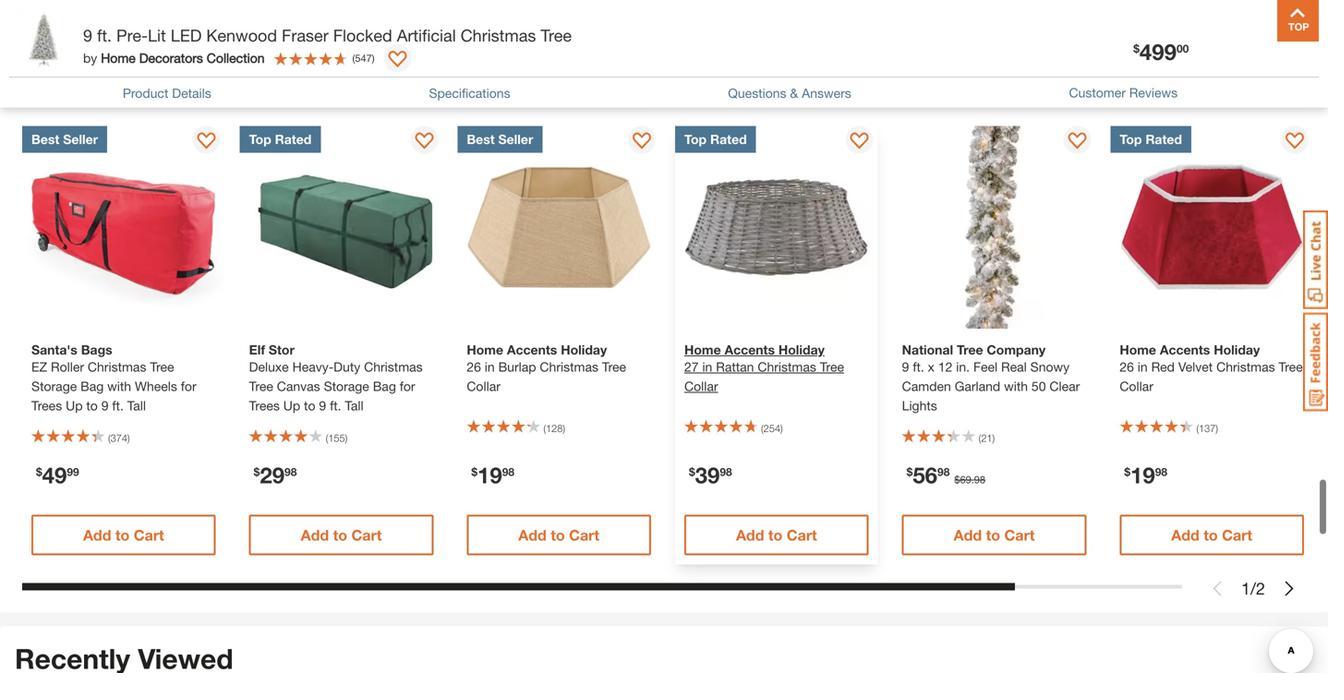 Task type: locate. For each thing, give the bounding box(es) containing it.
ft. up 155
[[330, 398, 341, 414]]

seller
[[63, 132, 98, 147], [498, 132, 533, 147]]

( 547 )
[[352, 52, 375, 64]]

ft. left x
[[913, 360, 925, 375]]

in left red
[[1138, 360, 1148, 375]]

3 add to cart button from the left
[[467, 515, 651, 556]]

in right 27
[[703, 360, 713, 375]]

2 best from the left
[[467, 132, 495, 147]]

rated
[[275, 132, 312, 147], [710, 132, 747, 147], [1146, 132, 1182, 147]]

2 cart from the left
[[351, 527, 382, 544]]

3 in from the left
[[1138, 360, 1148, 375]]

home accents holiday 27 in rattan christmas tree collar
[[685, 342, 844, 394]]

home up the burlap
[[467, 342, 503, 358]]

3 collar from the left
[[1120, 379, 1154, 394]]

best down you
[[31, 132, 59, 147]]

product
[[123, 85, 168, 101]]

best down specifications
[[467, 132, 495, 147]]

0 horizontal spatial 19
[[478, 462, 502, 488]]

) for elf stor deluxe heavy-duty christmas tree canvas storage bag for trees up to 9 ft. tall
[[345, 433, 348, 445]]

( down home accents holiday 27 in rattan christmas tree collar at right
[[761, 423, 764, 435]]

1 cart from the left
[[134, 527, 164, 544]]

9 left x
[[902, 360, 909, 375]]

national tree company 9 ft. x 12 in. feel real snowy camden garland with 50 clear lights
[[902, 342, 1080, 414]]

ft. up 374
[[112, 398, 124, 414]]

tree
[[541, 25, 572, 45], [957, 342, 983, 358], [150, 360, 174, 375], [602, 360, 626, 375], [820, 360, 844, 375], [1279, 360, 1303, 375], [249, 379, 273, 394]]

up down roller
[[66, 398, 83, 414]]

collar inside home accents holiday 27 in rattan christmas tree collar
[[685, 379, 718, 394]]

seller for 19
[[498, 132, 533, 147]]

home down pre-
[[101, 50, 136, 66]]

best
[[31, 132, 59, 147], [467, 132, 495, 147]]

0 horizontal spatial top
[[249, 132, 271, 147]]

2 horizontal spatial accents
[[1160, 342, 1211, 358]]

( for santa's bags ez roller christmas tree storage bag with wheels for trees up to 9 ft. tall
[[108, 433, 111, 445]]

1 horizontal spatial display image
[[415, 133, 434, 151]]

with down real
[[1004, 379, 1028, 394]]

1 horizontal spatial best seller
[[467, 132, 533, 147]]

1 / 2
[[1242, 579, 1266, 599]]

accents up the burlap
[[507, 342, 557, 358]]

tall for 29
[[345, 398, 364, 414]]

to
[[86, 398, 98, 414], [304, 398, 315, 414], [115, 527, 130, 544], [333, 527, 347, 544], [551, 527, 565, 544], [769, 527, 783, 544], [986, 527, 1001, 544], [1204, 527, 1218, 544]]

1 horizontal spatial up
[[283, 398, 300, 414]]

best seller
[[31, 132, 98, 147], [467, 132, 533, 147]]

1 horizontal spatial trees
[[249, 398, 280, 414]]

national
[[902, 342, 954, 358]]

to inside 'elf stor deluxe heavy-duty christmas tree canvas storage bag for trees up to 9 ft. tall'
[[304, 398, 315, 414]]

2 holiday from the left
[[779, 342, 825, 358]]

0 horizontal spatial display image
[[197, 133, 216, 151]]

1 horizontal spatial holiday
[[779, 342, 825, 358]]

collar down red
[[1120, 379, 1154, 394]]

flocked
[[333, 25, 392, 45]]

elf stor deluxe heavy-duty christmas tree canvas storage bag for trees up to 9 ft. tall
[[249, 342, 423, 414]]

add for home accents holiday 26 in red velvet christmas tree collar
[[1172, 527, 1200, 544]]

1 with from the left
[[107, 379, 131, 394]]

collar
[[467, 379, 501, 394], [685, 379, 718, 394], [1120, 379, 1154, 394]]

best for 49
[[31, 132, 59, 147]]

27 in rattan christmas tree collar image
[[675, 126, 878, 329]]

bag
[[81, 379, 104, 394], [373, 379, 396, 394]]

1 horizontal spatial $ 19 98
[[1125, 462, 1168, 488]]

by
[[83, 50, 97, 66]]

6 add to cart from the left
[[1172, 527, 1253, 544]]

2 horizontal spatial holiday
[[1214, 342, 1260, 358]]

for inside 'elf stor deluxe heavy-duty christmas tree canvas storage bag for trees up to 9 ft. tall'
[[400, 379, 415, 394]]

1 for from the left
[[181, 379, 196, 394]]

0 horizontal spatial trees
[[31, 398, 62, 414]]

2 rated from the left
[[710, 132, 747, 147]]

2 collar from the left
[[685, 379, 718, 394]]

christmas down bags
[[88, 360, 146, 375]]

2 storage from the left
[[324, 379, 369, 394]]

1 19 from the left
[[478, 462, 502, 488]]

1 accents from the left
[[507, 342, 557, 358]]

tall up ( 155 )
[[345, 398, 364, 414]]

christmas
[[461, 25, 536, 45], [88, 360, 146, 375], [364, 360, 423, 375], [540, 360, 599, 375], [758, 360, 817, 375], [1217, 360, 1275, 375]]

christmas right rattan
[[758, 360, 817, 375]]

holiday for home accents holiday 26 in burlap christmas tree collar
[[561, 342, 607, 358]]

2 best seller from the left
[[467, 132, 533, 147]]

holiday
[[561, 342, 607, 358], [779, 342, 825, 358], [1214, 342, 1260, 358]]

4 add to cart button from the left
[[685, 515, 869, 556]]

holiday inside the home accents holiday 26 in burlap christmas tree collar
[[561, 342, 607, 358]]

top rated down need at left top
[[249, 132, 312, 147]]

top for 39
[[685, 132, 707, 147]]

tree inside 'elf stor deluxe heavy-duty christmas tree canvas storage bag for trees up to 9 ft. tall'
[[249, 379, 273, 394]]

rated down reviews
[[1146, 132, 1182, 147]]

26 inside the home accents holiday 26 in burlap christmas tree collar
[[467, 360, 481, 375]]

best for 19
[[467, 132, 495, 147]]

99
[[67, 466, 79, 479]]

tree inside home accents holiday 26 in red velvet christmas tree collar
[[1279, 360, 1303, 375]]

product details button
[[123, 83, 211, 103], [123, 83, 211, 103]]

1 horizontal spatial accents
[[725, 342, 775, 358]]

add to cart button for 27 in rattan christmas tree collar
[[685, 515, 869, 556]]

2 horizontal spatial in
[[1138, 360, 1148, 375]]

rated for 29
[[275, 132, 312, 147]]

tree inside the home accents holiday 26 in burlap christmas tree collar
[[602, 360, 626, 375]]

in.
[[956, 360, 970, 375]]

accents for rattan
[[725, 342, 775, 358]]

christmas inside 'elf stor deluxe heavy-duty christmas tree canvas storage bag for trees up to 9 ft. tall'
[[364, 360, 423, 375]]

customer reviews
[[1069, 85, 1178, 101]]

) down home accents holiday 27 in rattan christmas tree collar at right
[[781, 423, 783, 435]]

in for rattan
[[703, 360, 713, 375]]

0 horizontal spatial $ 19 98
[[471, 462, 515, 488]]

collar inside the home accents holiday 26 in burlap christmas tree collar
[[467, 379, 501, 394]]

for for 29
[[400, 379, 415, 394]]

2 seller from the left
[[498, 132, 533, 147]]

1 horizontal spatial storage
[[324, 379, 369, 394]]

add to cart button for 26 in burlap christmas tree collar
[[467, 515, 651, 556]]

top rated
[[249, 132, 312, 147], [685, 132, 747, 147], [1120, 132, 1182, 147]]

0 horizontal spatial best seller
[[31, 132, 98, 147]]

( down 'elf stor deluxe heavy-duty christmas tree canvas storage bag for trees up to 9 ft. tall'
[[326, 433, 328, 445]]

1 best seller from the left
[[31, 132, 98, 147]]

ft.
[[97, 25, 112, 45], [913, 360, 925, 375], [112, 398, 124, 414], [330, 398, 341, 414]]

0 horizontal spatial seller
[[63, 132, 98, 147]]

for inside santa's bags ez roller christmas tree storage bag with wheels for trees up to 9 ft. tall
[[181, 379, 196, 394]]

accents
[[507, 342, 557, 358], [725, 342, 775, 358], [1160, 342, 1211, 358]]

1 trees from the left
[[31, 398, 62, 414]]

0 horizontal spatial holiday
[[561, 342, 607, 358]]

home inside home accents holiday 27 in rattan christmas tree collar
[[685, 342, 721, 358]]

tree inside santa's bags ez roller christmas tree storage bag with wheels for trees up to 9 ft. tall
[[150, 360, 174, 375]]

2 trees from the left
[[249, 398, 280, 414]]

customer
[[1069, 85, 1126, 101]]

storage
[[31, 379, 77, 394], [324, 379, 369, 394]]

up
[[66, 398, 83, 414], [283, 398, 300, 414]]

$
[[1134, 42, 1140, 55], [36, 466, 42, 479], [254, 466, 260, 479], [471, 466, 478, 479], [689, 466, 695, 479], [907, 466, 913, 479], [1125, 466, 1131, 479], [955, 474, 960, 486]]

cart
[[134, 527, 164, 544], [351, 527, 382, 544], [569, 527, 600, 544], [787, 527, 817, 544], [1005, 527, 1035, 544], [1222, 527, 1253, 544]]

1 rated from the left
[[275, 132, 312, 147]]

tree inside home accents holiday 27 in rattan christmas tree collar
[[820, 360, 844, 375]]

) down 'elf stor deluxe heavy-duty christmas tree canvas storage bag for trees up to 9 ft. tall'
[[345, 433, 348, 445]]

home for home accents holiday 26 in red velvet christmas tree collar
[[1120, 342, 1157, 358]]

2 horizontal spatial rated
[[1146, 132, 1182, 147]]

0 horizontal spatial with
[[107, 379, 131, 394]]

velvet
[[1179, 360, 1213, 375]]

6 add to cart button from the left
[[1120, 515, 1304, 556]]

tall inside santa's bags ez roller christmas tree storage bag with wheels for trees up to 9 ft. tall
[[127, 398, 146, 414]]

0 horizontal spatial rated
[[275, 132, 312, 147]]

best seller down you
[[31, 132, 98, 147]]

2 top rated from the left
[[685, 132, 747, 147]]

top
[[249, 132, 271, 147], [685, 132, 707, 147], [1120, 132, 1142, 147]]

holiday for home accents holiday 27 in rattan christmas tree collar
[[779, 342, 825, 358]]

$ inside $ 39 98
[[689, 466, 695, 479]]

1 horizontal spatial best
[[467, 132, 495, 147]]

2 tall from the left
[[345, 398, 364, 414]]

( down velvet
[[1197, 423, 1199, 435]]

2 bag from the left
[[373, 379, 396, 394]]

2 display image from the left
[[415, 133, 434, 151]]

by home decorators collection
[[83, 50, 265, 66]]

26 left red
[[1120, 360, 1134, 375]]

rated down need at left top
[[275, 132, 312, 147]]

2 26 from the left
[[1120, 360, 1134, 375]]

questions & answers
[[728, 85, 852, 101]]

1 bag from the left
[[81, 379, 104, 394]]

storage down roller
[[31, 379, 77, 394]]

2 horizontal spatial top
[[1120, 132, 1142, 147]]

holiday for home accents holiday 26 in red velvet christmas tree collar
[[1214, 342, 1260, 358]]

6 add from the left
[[1172, 527, 1200, 544]]

in
[[485, 360, 495, 375], [703, 360, 713, 375], [1138, 360, 1148, 375]]

with left wheels
[[107, 379, 131, 394]]

2 $ 19 98 from the left
[[1125, 462, 1168, 488]]

1 horizontal spatial collar
[[685, 379, 718, 394]]

accents for red
[[1160, 342, 1211, 358]]

add to cart for deluxe heavy-duty christmas tree canvas storage bag for trees up to 9 ft. tall
[[301, 527, 382, 544]]

(
[[352, 52, 355, 64], [544, 423, 546, 435], [761, 423, 764, 435], [1197, 423, 1199, 435], [108, 433, 111, 445], [326, 433, 328, 445], [979, 433, 981, 445]]

( down flocked at the top
[[352, 52, 355, 64]]

1 horizontal spatial 19
[[1131, 462, 1155, 488]]

19 for 26 in red velvet christmas tree collar
[[1131, 462, 1155, 488]]

accents up rattan
[[725, 342, 775, 358]]

1 top from the left
[[249, 132, 271, 147]]

$ 56 98 $ 69 . 98
[[907, 462, 986, 488]]

add for elf stor deluxe heavy-duty christmas tree canvas storage bag for trees up to 9 ft. tall
[[301, 527, 329, 544]]

collar down 27
[[685, 379, 718, 394]]

3 top from the left
[[1120, 132, 1142, 147]]

customer reviews button
[[1069, 83, 1178, 103], [1069, 83, 1178, 103]]

1 horizontal spatial in
[[703, 360, 713, 375]]

home up 27
[[685, 342, 721, 358]]

0 horizontal spatial up
[[66, 398, 83, 414]]

3 rated from the left
[[1146, 132, 1182, 147]]

3 cart from the left
[[569, 527, 600, 544]]

also
[[155, 74, 213, 107]]

rated down questions
[[710, 132, 747, 147]]

4 add from the left
[[736, 527, 764, 544]]

trees inside 'elf stor deluxe heavy-duty christmas tree canvas storage bag for trees up to 9 ft. tall'
[[249, 398, 280, 414]]

up inside 'elf stor deluxe heavy-duty christmas tree canvas storage bag for trees up to 9 ft. tall'
[[283, 398, 300, 414]]

2 horizontal spatial collar
[[1120, 379, 1154, 394]]

holiday up 254
[[779, 342, 825, 358]]

0 horizontal spatial collar
[[467, 379, 501, 394]]

3 add from the left
[[519, 527, 547, 544]]

top for 19
[[1120, 132, 1142, 147]]

0 horizontal spatial accents
[[507, 342, 557, 358]]

accents inside the home accents holiday 26 in burlap christmas tree collar
[[507, 342, 557, 358]]

0 horizontal spatial in
[[485, 360, 495, 375]]

)
[[372, 52, 375, 64], [563, 423, 565, 435], [781, 423, 783, 435], [1216, 423, 1219, 435], [127, 433, 130, 445], [345, 433, 348, 445], [993, 433, 995, 445]]

9 ft. x 12 in. feel real snowy camden garland with 50 clear lights image
[[893, 126, 1096, 329]]

2 for from the left
[[400, 379, 415, 394]]

98 for home accents holiday 26 in burlap christmas tree collar
[[502, 466, 515, 479]]

2 add from the left
[[301, 527, 329, 544]]

cart for home accents holiday 26 in red velvet christmas tree collar
[[1222, 527, 1253, 544]]

storage inside 'elf stor deluxe heavy-duty christmas tree canvas storage bag for trees up to 9 ft. tall'
[[324, 379, 369, 394]]

$ inside the $ 29 98
[[254, 466, 260, 479]]

duty
[[334, 360, 361, 375]]

3 top rated from the left
[[1120, 132, 1182, 147]]

0 horizontal spatial for
[[181, 379, 196, 394]]

1 display image from the left
[[197, 133, 216, 151]]

1 horizontal spatial bag
[[373, 379, 396, 394]]

) down garland
[[993, 433, 995, 445]]

trees down deluxe
[[249, 398, 280, 414]]

with
[[107, 379, 131, 394], [1004, 379, 1028, 394]]

in left the burlap
[[485, 360, 495, 375]]

cart for home accents holiday 26 in burlap christmas tree collar
[[569, 527, 600, 544]]

27
[[685, 360, 699, 375]]

tall down wheels
[[127, 398, 146, 414]]

accents inside home accents holiday 26 in red velvet christmas tree collar
[[1160, 342, 1211, 358]]

1 horizontal spatial seller
[[498, 132, 533, 147]]

tall
[[127, 398, 146, 414], [345, 398, 364, 414]]

4 cart from the left
[[787, 527, 817, 544]]

home up red
[[1120, 342, 1157, 358]]

1 horizontal spatial rated
[[710, 132, 747, 147]]

9 down canvas
[[319, 398, 326, 414]]

98 inside $ 39 98
[[720, 466, 732, 479]]

1 horizontal spatial tall
[[345, 398, 364, 414]]

) down the home accents holiday 26 in burlap christmas tree collar
[[563, 423, 565, 435]]

display image
[[389, 51, 407, 69], [633, 133, 651, 151], [851, 133, 869, 151], [1068, 133, 1087, 151]]

2 accents from the left
[[725, 342, 775, 358]]

26 for 26 in red velvet christmas tree collar
[[1120, 360, 1134, 375]]

) for home accents holiday 26 in burlap christmas tree collar
[[563, 423, 565, 435]]

1 seller from the left
[[63, 132, 98, 147]]

add to cart button for deluxe heavy-duty christmas tree canvas storage bag for trees up to 9 ft. tall
[[249, 515, 434, 556]]

1 horizontal spatial top rated
[[685, 132, 747, 147]]

home inside home accents holiday 26 in red velvet christmas tree collar
[[1120, 342, 1157, 358]]

0 horizontal spatial tall
[[127, 398, 146, 414]]

home inside the home accents holiday 26 in burlap christmas tree collar
[[467, 342, 503, 358]]

rattan
[[716, 360, 754, 375]]

holiday inside home accents holiday 26 in red velvet christmas tree collar
[[1214, 342, 1260, 358]]

2 19 from the left
[[1131, 462, 1155, 488]]

2 horizontal spatial display image
[[1286, 133, 1304, 151]]

specifications button
[[429, 83, 510, 103], [429, 83, 510, 103]]

2 in from the left
[[703, 360, 713, 375]]

98 inside the $ 29 98
[[285, 466, 297, 479]]

1 storage from the left
[[31, 379, 77, 394]]

holiday up ( 128 )
[[561, 342, 607, 358]]

top for 29
[[249, 132, 271, 147]]

3 accents from the left
[[1160, 342, 1211, 358]]

christmas inside home accents holiday 27 in rattan christmas tree collar
[[758, 360, 817, 375]]

5 add from the left
[[954, 527, 982, 544]]

0 horizontal spatial storage
[[31, 379, 77, 394]]

( for home accents holiday 26 in red velvet christmas tree collar
[[1197, 423, 1199, 435]]

home for home accents holiday 26 in burlap christmas tree collar
[[467, 342, 503, 358]]

with inside santa's bags ez roller christmas tree storage bag with wheels for trees up to 9 ft. tall
[[107, 379, 131, 394]]

1 $ 19 98 from the left
[[471, 462, 515, 488]]

1 in from the left
[[485, 360, 495, 375]]

1 horizontal spatial for
[[400, 379, 415, 394]]

display image for 49
[[197, 133, 216, 151]]

display image
[[197, 133, 216, 151], [415, 133, 434, 151], [1286, 133, 1304, 151]]

trees inside santa's bags ez roller christmas tree storage bag with wheels for trees up to 9 ft. tall
[[31, 398, 62, 414]]

collar for 19
[[467, 379, 501, 394]]

accents up velvet
[[1160, 342, 1211, 358]]

next slide image
[[1282, 582, 1297, 597]]

1 up from the left
[[66, 398, 83, 414]]

trees down ez
[[31, 398, 62, 414]]

cart for santa's bags ez roller christmas tree storage bag with wheels for trees up to 9 ft. tall
[[134, 527, 164, 544]]

seller down specifications
[[498, 132, 533, 147]]

1 horizontal spatial top
[[685, 132, 707, 147]]

top rated down reviews
[[1120, 132, 1182, 147]]

1 horizontal spatial 26
[[1120, 360, 1134, 375]]

tall for 49
[[127, 398, 146, 414]]

ez
[[31, 360, 47, 375]]

) for santa's bags ez roller christmas tree storage bag with wheels for trees up to 9 ft. tall
[[127, 433, 130, 445]]

details
[[172, 85, 211, 101]]

2 up from the left
[[283, 398, 300, 414]]

accents inside home accents holiday 27 in rattan christmas tree collar
[[725, 342, 775, 358]]

top rated for 39
[[685, 132, 747, 147]]

in inside the home accents holiday 26 in burlap christmas tree collar
[[485, 360, 495, 375]]

6 cart from the left
[[1222, 527, 1253, 544]]

1 add to cart from the left
[[83, 527, 164, 544]]

add for home accents holiday 26 in burlap christmas tree collar
[[519, 527, 547, 544]]

display image for 19
[[1286, 133, 1304, 151]]

deluxe
[[249, 360, 289, 375]]

top rated down questions
[[685, 132, 747, 147]]

seller down might
[[63, 132, 98, 147]]

( for home accents holiday 26 in burlap christmas tree collar
[[544, 423, 546, 435]]

98 for home accents holiday 27 in rattan christmas tree collar
[[720, 466, 732, 479]]

christmas right the burlap
[[540, 360, 599, 375]]

0 horizontal spatial bag
[[81, 379, 104, 394]]

bag inside 'elf stor deluxe heavy-duty christmas tree canvas storage bag for trees up to 9 ft. tall'
[[373, 379, 396, 394]]

1 collar from the left
[[467, 379, 501, 394]]

holiday inside home accents holiday 27 in rattan christmas tree collar
[[779, 342, 825, 358]]

( down santa's bags ez roller christmas tree storage bag with wheels for trees up to 9 ft. tall
[[108, 433, 111, 445]]

1 best from the left
[[31, 132, 59, 147]]

collar down the burlap
[[467, 379, 501, 394]]

137
[[1199, 423, 1216, 435]]

9 up ( 374 )
[[101, 398, 109, 414]]

) down home accents holiday 26 in red velvet christmas tree collar
[[1216, 423, 1219, 435]]

1 horizontal spatial with
[[1004, 379, 1028, 394]]

1 top rated from the left
[[249, 132, 312, 147]]

up for 29
[[283, 398, 300, 414]]

feel
[[974, 360, 998, 375]]

9 inside santa's bags ez roller christmas tree storage bag with wheels for trees up to 9 ft. tall
[[101, 398, 109, 414]]

4 add to cart from the left
[[736, 527, 817, 544]]

2 add to cart from the left
[[301, 527, 382, 544]]

&
[[790, 85, 798, 101]]

( up the '$ 56 98 $ 69 . 98'
[[979, 433, 981, 445]]

3 holiday from the left
[[1214, 342, 1260, 358]]

1 tall from the left
[[127, 398, 146, 414]]

2 with from the left
[[1004, 379, 1028, 394]]

for for 49
[[181, 379, 196, 394]]

in inside home accents holiday 27 in rattan christmas tree collar
[[703, 360, 713, 375]]

3 display image from the left
[[1286, 133, 1304, 151]]

499
[[1140, 38, 1177, 65]]

21
[[981, 433, 993, 445]]

up inside santa's bags ez roller christmas tree storage bag with wheels for trees up to 9 ft. tall
[[66, 398, 83, 414]]

ft. inside national tree company 9 ft. x 12 in. feel real snowy camden garland with 50 clear lights
[[913, 360, 925, 375]]

0 horizontal spatial top rated
[[249, 132, 312, 147]]

storage down duty
[[324, 379, 369, 394]]

( down the home accents holiday 26 in burlap christmas tree collar
[[544, 423, 546, 435]]

0 horizontal spatial best
[[31, 132, 59, 147]]

1 holiday from the left
[[561, 342, 607, 358]]

top rated for 19
[[1120, 132, 1182, 147]]

in inside home accents holiday 26 in red velvet christmas tree collar
[[1138, 360, 1148, 375]]

add for santa's bags ez roller christmas tree storage bag with wheels for trees up to 9 ft. tall
[[83, 527, 111, 544]]

1 add from the left
[[83, 527, 111, 544]]

2 top from the left
[[685, 132, 707, 147]]

christmas up specifications
[[461, 25, 536, 45]]

tall inside 'elf stor deluxe heavy-duty christmas tree canvas storage bag for trees up to 9 ft. tall'
[[345, 398, 364, 414]]

( 155 )
[[326, 433, 348, 445]]

2 horizontal spatial top rated
[[1120, 132, 1182, 147]]

1 26 from the left
[[467, 360, 481, 375]]

) for home accents holiday 26 in red velvet christmas tree collar
[[1216, 423, 1219, 435]]

real
[[1001, 360, 1027, 375]]

26 left the burlap
[[467, 360, 481, 375]]

) down santa's bags ez roller christmas tree storage bag with wheels for trees up to 9 ft. tall
[[127, 433, 130, 445]]

questions & answers button
[[728, 83, 852, 103], [728, 83, 852, 103]]

in for burlap
[[485, 360, 495, 375]]

christmas right velvet
[[1217, 360, 1275, 375]]

holiday left the feedback link image
[[1214, 342, 1260, 358]]

top rated for 29
[[249, 132, 312, 147]]

2 add to cart button from the left
[[249, 515, 434, 556]]

26 inside home accents holiday 26 in red velvet christmas tree collar
[[1120, 360, 1134, 375]]

up down canvas
[[283, 398, 300, 414]]

bag inside santa's bags ez roller christmas tree storage bag with wheels for trees up to 9 ft. tall
[[81, 379, 104, 394]]

1 add to cart button from the left
[[31, 515, 216, 556]]

add to cart for ez roller christmas tree storage bag with wheels for trees up to 9 ft. tall
[[83, 527, 164, 544]]

add to cart for 27 in rattan christmas tree collar
[[736, 527, 817, 544]]

best seller down specifications
[[467, 132, 533, 147]]

christmas right duty
[[364, 360, 423, 375]]

56
[[913, 462, 938, 488]]

0 horizontal spatial 26
[[467, 360, 481, 375]]

3 add to cart from the left
[[519, 527, 600, 544]]

in for red
[[1138, 360, 1148, 375]]



Task type: vqa. For each thing, say whether or not it's contained in the screenshot.


Task type: describe. For each thing, give the bounding box(es) containing it.
best seller for 19
[[467, 132, 533, 147]]

5 add to cart button from the left
[[902, 515, 1087, 556]]

49
[[42, 462, 67, 488]]

$ inside $ 499 00
[[1134, 42, 1140, 55]]

live chat image
[[1304, 211, 1328, 309]]

snowy
[[1031, 360, 1070, 375]]

roller
[[51, 360, 84, 375]]

camden
[[902, 379, 951, 394]]

best seller for 49
[[31, 132, 98, 147]]

$ inside $ 49 99
[[36, 466, 42, 479]]

heavy-
[[292, 360, 334, 375]]

$ 49 99
[[36, 462, 79, 488]]

accents for burlap
[[507, 342, 557, 358]]

add to cart for 26 in burlap christmas tree collar
[[519, 527, 600, 544]]

canvas
[[277, 379, 320, 394]]

display image for 29
[[415, 133, 434, 151]]

ft. inside 'elf stor deluxe heavy-duty christmas tree canvas storage bag for trees up to 9 ft. tall'
[[330, 398, 341, 414]]

( 137 )
[[1197, 423, 1219, 435]]

155
[[328, 433, 345, 445]]

led
[[171, 25, 202, 45]]

home accents holiday 26 in burlap christmas tree collar
[[467, 342, 626, 394]]

9 inside national tree company 9 ft. x 12 in. feel real snowy camden garland with 50 clear lights
[[902, 360, 909, 375]]

clear
[[1050, 379, 1080, 394]]

cart for home accents holiday 27 in rattan christmas tree collar
[[787, 527, 817, 544]]

reviews
[[1130, 85, 1178, 101]]

artificial
[[397, 25, 456, 45]]

up for 49
[[66, 398, 83, 414]]

answers
[[802, 85, 852, 101]]

stor
[[269, 342, 295, 358]]

seller for 49
[[63, 132, 98, 147]]

product details
[[123, 85, 211, 101]]

deluxe heavy-duty christmas tree canvas storage bag for trees up to 9 ft. tall image
[[240, 126, 443, 329]]

company
[[987, 342, 1046, 358]]

( for national tree company 9 ft. x 12 in. feel real snowy camden garland with 50 clear lights
[[979, 433, 981, 445]]

trees for 49
[[31, 398, 62, 414]]

santa's
[[31, 342, 77, 358]]

questions
[[728, 85, 787, 101]]

rated for 39
[[710, 132, 747, 147]]

/
[[1251, 579, 1256, 599]]

) down flocked at the top
[[372, 52, 375, 64]]

burlap
[[498, 360, 536, 375]]

home accents holiday 26 in red velvet christmas tree collar
[[1120, 342, 1303, 394]]

lit
[[148, 25, 166, 45]]

254
[[764, 423, 781, 435]]

12
[[938, 360, 953, 375]]

5 add to cart from the left
[[954, 527, 1035, 544]]

pre-
[[116, 25, 148, 45]]

this is the first slide image
[[1210, 582, 1225, 597]]

( for elf stor deluxe heavy-duty christmas tree canvas storage bag for trees up to 9 ft. tall
[[326, 433, 328, 445]]

top button
[[1278, 0, 1319, 42]]

christmas inside santa's bags ez roller christmas tree storage bag with wheels for trees up to 9 ft. tall
[[88, 360, 146, 375]]

39
[[695, 462, 720, 488]]

98 for elf stor deluxe heavy-duty christmas tree canvas storage bag for trees up to 9 ft. tall
[[285, 466, 297, 479]]

( for home accents holiday 27 in rattan christmas tree collar
[[761, 423, 764, 435]]

add for home accents holiday 27 in rattan christmas tree collar
[[736, 527, 764, 544]]

collar inside home accents holiday 26 in red velvet christmas tree collar
[[1120, 379, 1154, 394]]

9 ft. pre-lit led kenwood fraser flocked artificial christmas tree
[[83, 25, 572, 45]]

need
[[221, 74, 290, 107]]

christmas inside the home accents holiday 26 in burlap christmas tree collar
[[540, 360, 599, 375]]

19 for 26 in burlap christmas tree collar
[[478, 462, 502, 488]]

rated for 19
[[1146, 132, 1182, 147]]

547
[[355, 52, 372, 64]]

50
[[1032, 379, 1046, 394]]

collar for 39
[[685, 379, 718, 394]]

lights
[[902, 398, 937, 414]]

trees for 29
[[249, 398, 280, 414]]

29
[[260, 462, 285, 488]]

you might also need
[[15, 74, 290, 107]]

374
[[111, 433, 127, 445]]

00
[[1177, 42, 1189, 55]]

home for home accents holiday 27 in rattan christmas tree collar
[[685, 342, 721, 358]]

add to cart for 26 in red velvet christmas tree collar
[[1172, 527, 1253, 544]]

collection
[[207, 50, 265, 66]]

) for home accents holiday 27 in rattan christmas tree collar
[[781, 423, 783, 435]]

9 up by
[[83, 25, 92, 45]]

bags
[[81, 342, 112, 358]]

5 cart from the left
[[1005, 527, 1035, 544]]

add to cart button for 26 in red velvet christmas tree collar
[[1120, 515, 1304, 556]]

ft. up by
[[97, 25, 112, 45]]

garland
[[955, 379, 1001, 394]]

$ 39 98
[[689, 462, 732, 488]]

elf
[[249, 342, 265, 358]]

might
[[72, 74, 147, 107]]

ez roller christmas tree storage bag with wheels for trees up to 9 ft. tall image
[[22, 126, 225, 329]]

christmas inside home accents holiday 26 in red velvet christmas tree collar
[[1217, 360, 1275, 375]]

) for national tree company 9 ft. x 12 in. feel real snowy camden garland with 50 clear lights
[[993, 433, 995, 445]]

with inside national tree company 9 ft. x 12 in. feel real snowy camden garland with 50 clear lights
[[1004, 379, 1028, 394]]

$ 19 98 for 26 in red velvet christmas tree collar
[[1125, 462, 1168, 488]]

( 254 )
[[761, 423, 783, 435]]

add to cart button for ez roller christmas tree storage bag with wheels for trees up to 9 ft. tall
[[31, 515, 216, 556]]

you
[[15, 74, 64, 107]]

red
[[1152, 360, 1175, 375]]

fraser
[[282, 25, 329, 45]]

26 for 26 in burlap christmas tree collar
[[467, 360, 481, 375]]

cart for elf stor deluxe heavy-duty christmas tree canvas storage bag for trees up to 9 ft. tall
[[351, 527, 382, 544]]

$ 19 98 for 26 in burlap christmas tree collar
[[471, 462, 515, 488]]

$ 499 00
[[1134, 38, 1189, 65]]

$ 29 98
[[254, 462, 297, 488]]

( 21 )
[[979, 433, 995, 445]]

product image image
[[14, 9, 74, 69]]

.
[[972, 474, 974, 486]]

storage inside santa's bags ez roller christmas tree storage bag with wheels for trees up to 9 ft. tall
[[31, 379, 77, 394]]

1
[[1242, 579, 1251, 599]]

santa's bags ez roller christmas tree storage bag with wheels for trees up to 9 ft. tall
[[31, 342, 196, 414]]

specifications
[[429, 85, 510, 101]]

2
[[1256, 579, 1266, 599]]

9 inside 'elf stor deluxe heavy-duty christmas tree canvas storage bag for trees up to 9 ft. tall'
[[319, 398, 326, 414]]

69
[[960, 474, 972, 486]]

( 128 )
[[544, 423, 565, 435]]

kenwood
[[206, 25, 277, 45]]

wheels
[[135, 379, 177, 394]]

98 for home accents holiday 26 in red velvet christmas tree collar
[[1155, 466, 1168, 479]]

26 in red velvet christmas tree collar image
[[1111, 126, 1314, 329]]

ft. inside santa's bags ez roller christmas tree storage bag with wheels for trees up to 9 ft. tall
[[112, 398, 124, 414]]

( 374 )
[[108, 433, 130, 445]]

decorators
[[139, 50, 203, 66]]

26 in burlap christmas tree collar image
[[458, 126, 661, 329]]

feedback link image
[[1304, 312, 1328, 412]]

x
[[928, 360, 935, 375]]

to inside santa's bags ez roller christmas tree storage bag with wheels for trees up to 9 ft. tall
[[86, 398, 98, 414]]

tree inside national tree company 9 ft. x 12 in. feel real snowy camden garland with 50 clear lights
[[957, 342, 983, 358]]

128
[[546, 423, 563, 435]]



